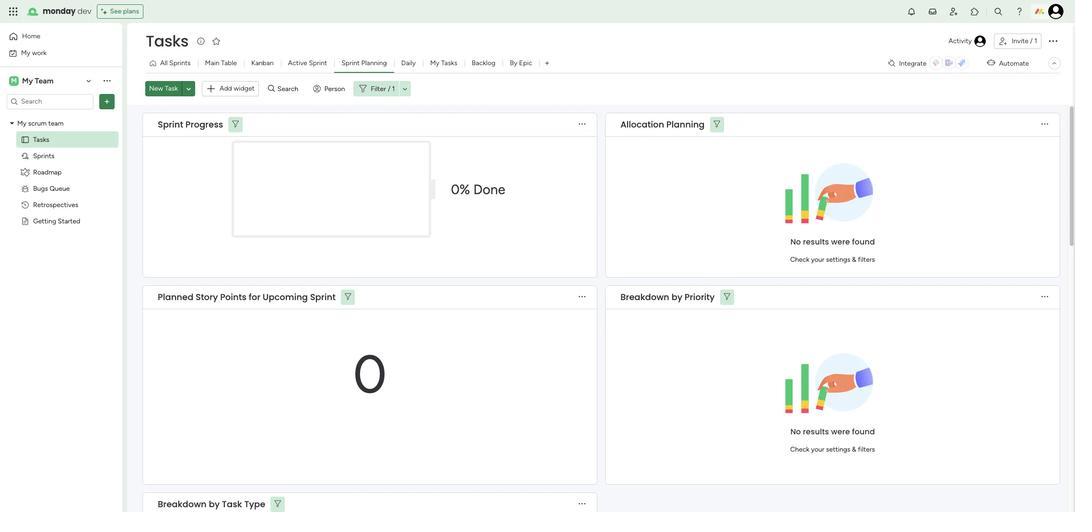 Task type: describe. For each thing, give the bounding box(es) containing it.
home
[[22, 32, 40, 40]]

new task
[[149, 85, 178, 93]]

check your settings & filters for allocation planning
[[791, 256, 875, 264]]

sprint up person
[[342, 59, 360, 67]]

all sprints
[[160, 59, 191, 67]]

Tasks field
[[143, 30, 191, 52]]

see plans button
[[97, 4, 143, 19]]

all sprints button
[[145, 56, 198, 71]]

workspace options image
[[102, 76, 112, 85]]

notifications image
[[907, 7, 917, 16]]

0
[[353, 343, 387, 406]]

list box containing my scrum team
[[0, 113, 122, 359]]

getting started
[[33, 217, 80, 225]]

invite / 1
[[1012, 37, 1038, 45]]

0 vertical spatial tasks
[[146, 30, 189, 52]]

progress
[[186, 118, 223, 130]]

more dots image for breakdown by priority
[[1042, 294, 1049, 301]]

more dots image for allocation planning
[[1042, 121, 1049, 128]]

sprint right active
[[309, 59, 327, 67]]

add widget
[[220, 84, 255, 93]]

planned
[[158, 291, 193, 303]]

autopilot image
[[987, 57, 995, 69]]

dapulse drag handle 3 image for no results were found
[[612, 294, 615, 301]]

no for allocation planning
[[791, 236, 801, 247]]

main
[[205, 59, 219, 67]]

dapulse integrations image
[[888, 60, 895, 67]]

check for allocation planning
[[791, 256, 810, 264]]

my for my scrum team
[[17, 119, 26, 127]]

add
[[220, 84, 232, 93]]

getting
[[33, 217, 56, 225]]

1 for filter / 1
[[392, 85, 395, 93]]

public board image for tasks
[[21, 135, 30, 144]]

story
[[196, 291, 218, 303]]

started
[[58, 217, 80, 225]]

v2 funnel image for sprint progress
[[232, 121, 239, 128]]

help image
[[1015, 7, 1025, 16]]

found for allocation planning
[[852, 236, 875, 247]]

v2 search image
[[268, 83, 275, 94]]

select product image
[[9, 7, 18, 16]]

by for priority
[[672, 291, 683, 303]]

filter / 1
[[371, 85, 395, 93]]

by epic
[[510, 59, 532, 67]]

allocation planning
[[621, 118, 705, 130]]

invite / 1 button
[[994, 34, 1042, 49]]

your for breakdown by priority
[[811, 445, 825, 454]]

more dots image for sprint progress
[[579, 121, 586, 128]]

sprint progress
[[158, 118, 223, 130]]

see
[[110, 7, 122, 15]]

person
[[325, 85, 345, 93]]

priority
[[685, 291, 715, 303]]

activity
[[949, 37, 972, 45]]

Search in workspace field
[[20, 96, 80, 107]]

inbox image
[[928, 7, 938, 16]]

workspace selection element
[[9, 75, 55, 87]]

for
[[249, 291, 261, 303]]

filters for allocation planning
[[858, 256, 875, 264]]

search everything image
[[994, 7, 1003, 16]]

collapse board header image
[[1051, 59, 1059, 67]]

sprints inside all sprints button
[[169, 59, 191, 67]]

my team
[[22, 76, 54, 85]]

task inside 0 main content
[[222, 498, 242, 510]]

add to favorites image
[[212, 36, 221, 46]]

my tasks button
[[423, 56, 465, 71]]

1 horizontal spatial options image
[[1048, 35, 1059, 46]]

filters for breakdown by priority
[[858, 445, 875, 454]]

add widget button
[[202, 81, 259, 96]]

bugs queue
[[33, 184, 70, 193]]

points
[[220, 291, 247, 303]]

allocation
[[621, 118, 664, 130]]

person button
[[309, 81, 351, 97]]

0% done
[[451, 181, 505, 197]]

my tasks
[[430, 59, 457, 67]]

more dots image for planned story points for upcoming sprint
[[579, 294, 586, 301]]

planning for sprint planning
[[361, 59, 387, 67]]

backlog button
[[465, 56, 503, 71]]

1 for invite / 1
[[1035, 37, 1038, 45]]

kanban button
[[244, 56, 281, 71]]

by epic button
[[503, 56, 540, 71]]

retrospectives
[[33, 201, 78, 209]]

filter
[[371, 85, 386, 93]]

breakdown by task type
[[158, 498, 265, 510]]

team
[[35, 76, 54, 85]]

results for allocation planning
[[803, 236, 829, 247]]

/ for filter
[[388, 85, 391, 93]]



Task type: locate. For each thing, give the bounding box(es) containing it.
check
[[791, 256, 810, 264], [791, 445, 810, 454]]

task
[[165, 85, 178, 93], [222, 498, 242, 510]]

options image up collapse board header image
[[1048, 35, 1059, 46]]

1 were from the top
[[831, 236, 850, 247]]

public board image left getting
[[21, 217, 30, 226]]

0 vertical spatial results
[[803, 236, 829, 247]]

2 horizontal spatial tasks
[[441, 59, 457, 67]]

Search field
[[275, 82, 304, 96]]

widget
[[234, 84, 255, 93]]

m
[[11, 77, 17, 85]]

sprints up roadmap
[[33, 152, 54, 160]]

0 horizontal spatial 1
[[392, 85, 395, 93]]

0 horizontal spatial task
[[165, 85, 178, 93]]

1 results from the top
[[803, 236, 829, 247]]

1 settings from the top
[[826, 256, 851, 264]]

v2 funnel image for allocation planning
[[714, 121, 720, 128]]

plans
[[123, 7, 139, 15]]

0 vertical spatial settings
[[826, 256, 851, 264]]

2 were from the top
[[831, 426, 850, 437]]

/ inside button
[[1030, 37, 1033, 45]]

1 found from the top
[[852, 236, 875, 247]]

/ right 'filter'
[[388, 85, 391, 93]]

1 vertical spatial breakdown
[[158, 498, 207, 510]]

monday
[[43, 6, 76, 17]]

no results were found for breakdown by priority
[[791, 426, 875, 437]]

2 no from the top
[[791, 426, 801, 437]]

2 horizontal spatial v2 funnel image
[[724, 294, 731, 301]]

by left type
[[209, 498, 220, 510]]

were
[[831, 236, 850, 247], [831, 426, 850, 437]]

my right "daily"
[[430, 59, 440, 67]]

1 filters from the top
[[858, 256, 875, 264]]

new task button
[[145, 81, 182, 97]]

kanban
[[251, 59, 274, 67]]

team
[[48, 119, 64, 127]]

1 dapulse drag handle 3 image from the left
[[149, 294, 153, 301]]

0 horizontal spatial planning
[[361, 59, 387, 67]]

options image
[[1048, 35, 1059, 46], [102, 97, 112, 106]]

breakdown
[[621, 291, 669, 303], [158, 498, 207, 510]]

0 horizontal spatial options image
[[102, 97, 112, 106]]

2 your from the top
[[811, 445, 825, 454]]

v2 funnel image for breakdown by task type
[[275, 501, 281, 508]]

list box
[[0, 113, 122, 359]]

results for breakdown by priority
[[803, 426, 829, 437]]

were for breakdown by priority
[[831, 426, 850, 437]]

sprint planning
[[342, 59, 387, 67]]

0 vertical spatial breakdown
[[621, 291, 669, 303]]

/
[[1030, 37, 1033, 45], [388, 85, 391, 93]]

& for allocation planning
[[852, 256, 857, 264]]

main table
[[205, 59, 237, 67]]

0%
[[451, 181, 470, 197]]

found
[[852, 236, 875, 247], [852, 426, 875, 437]]

apps image
[[970, 7, 980, 16]]

integrate
[[899, 59, 927, 67]]

1
[[1035, 37, 1038, 45], [392, 85, 395, 93]]

my right caret down image
[[17, 119, 26, 127]]

invite
[[1012, 37, 1029, 45]]

1 horizontal spatial /
[[1030, 37, 1033, 45]]

1 vertical spatial options image
[[102, 97, 112, 106]]

2 dapulse drag handle 3 image from the left
[[612, 294, 615, 301]]

sprints
[[169, 59, 191, 67], [33, 152, 54, 160]]

my inside workspace selection element
[[22, 76, 33, 85]]

sprint planning button
[[334, 56, 394, 71]]

task right new
[[165, 85, 178, 93]]

no
[[791, 236, 801, 247], [791, 426, 801, 437]]

0 horizontal spatial dapulse drag handle 3 image
[[149, 294, 153, 301]]

scrum
[[28, 119, 47, 127]]

by
[[510, 59, 518, 67]]

active sprint button
[[281, 56, 334, 71]]

1 no results were found from the top
[[791, 236, 875, 247]]

were for allocation planning
[[831, 236, 850, 247]]

no results were found
[[791, 236, 875, 247], [791, 426, 875, 437]]

by for task
[[209, 498, 220, 510]]

my inside 'list box'
[[17, 119, 26, 127]]

1 no from the top
[[791, 236, 801, 247]]

/ right invite
[[1030, 37, 1033, 45]]

my for my work
[[21, 49, 30, 57]]

dev
[[77, 6, 91, 17]]

1 vertical spatial by
[[209, 498, 220, 510]]

found for breakdown by priority
[[852, 426, 875, 437]]

tasks left backlog
[[441, 59, 457, 67]]

1 horizontal spatial breakdown
[[621, 291, 669, 303]]

planning right allocation at the right top
[[667, 118, 705, 130]]

2 settings from the top
[[826, 445, 851, 454]]

0 horizontal spatial breakdown
[[158, 498, 207, 510]]

0 horizontal spatial tasks
[[33, 136, 49, 144]]

0 vertical spatial task
[[165, 85, 178, 93]]

1 vertical spatial results
[[803, 426, 829, 437]]

v2 funnel image for breakdown by priority
[[724, 294, 731, 301]]

0 vertical spatial public board image
[[21, 135, 30, 144]]

0 vertical spatial sprints
[[169, 59, 191, 67]]

2 check your settings & filters from the top
[[791, 445, 875, 454]]

0 vertical spatial check your settings & filters
[[791, 256, 875, 264]]

0 main content
[[127, 105, 1075, 512]]

1 vertical spatial check
[[791, 445, 810, 454]]

2 vertical spatial tasks
[[33, 136, 49, 144]]

&
[[852, 256, 857, 264], [852, 445, 857, 454]]

my scrum team
[[17, 119, 64, 127]]

2 no results were found from the top
[[791, 426, 875, 437]]

1 vertical spatial sprints
[[33, 152, 54, 160]]

1 vertical spatial your
[[811, 445, 825, 454]]

1 check your settings & filters from the top
[[791, 256, 875, 264]]

1 vertical spatial found
[[852, 426, 875, 437]]

0 vertical spatial &
[[852, 256, 857, 264]]

2 found from the top
[[852, 426, 875, 437]]

option
[[0, 115, 122, 117]]

planning
[[361, 59, 387, 67], [667, 118, 705, 130]]

1 horizontal spatial 1
[[1035, 37, 1038, 45]]

settings
[[826, 256, 851, 264], [826, 445, 851, 454]]

my for my team
[[22, 76, 33, 85]]

work
[[32, 49, 47, 57]]

1 vertical spatial public board image
[[21, 217, 30, 226]]

1 vertical spatial v2 funnel image
[[275, 501, 281, 508]]

my right workspace icon
[[22, 76, 33, 85]]

options image down workspace options icon
[[102, 97, 112, 106]]

2 & from the top
[[852, 445, 857, 454]]

1 vertical spatial /
[[388, 85, 391, 93]]

1 horizontal spatial by
[[672, 291, 683, 303]]

1 horizontal spatial dapulse drag handle 3 image
[[612, 294, 615, 301]]

all
[[160, 59, 168, 67]]

1 check from the top
[[791, 256, 810, 264]]

sprint right upcoming
[[310, 291, 336, 303]]

my for my tasks
[[430, 59, 440, 67]]

1 inside invite / 1 button
[[1035, 37, 1038, 45]]

automate
[[999, 59, 1029, 67]]

0 horizontal spatial v2 funnel image
[[275, 501, 281, 508]]

see plans
[[110, 7, 139, 15]]

1 vertical spatial &
[[852, 445, 857, 454]]

my work
[[21, 49, 47, 57]]

planning for allocation planning
[[667, 118, 705, 130]]

add view image
[[545, 60, 549, 67]]

public board image for getting started
[[21, 217, 30, 226]]

0 vertical spatial found
[[852, 236, 875, 247]]

planning up 'filter'
[[361, 59, 387, 67]]

/ for invite
[[1030, 37, 1033, 45]]

your for allocation planning
[[811, 256, 825, 264]]

epic
[[519, 59, 532, 67]]

bugs
[[33, 184, 48, 193]]

my work button
[[6, 45, 103, 61]]

sprint right dapulse drag handle 3 icon
[[158, 118, 183, 130]]

1 horizontal spatial planning
[[667, 118, 705, 130]]

1 vertical spatial tasks
[[441, 59, 457, 67]]

tasks inside my tasks button
[[441, 59, 457, 67]]

check for breakdown by priority
[[791, 445, 810, 454]]

0 vertical spatial 1
[[1035, 37, 1038, 45]]

2 check from the top
[[791, 445, 810, 454]]

1 vertical spatial filters
[[858, 445, 875, 454]]

1 right invite
[[1035, 37, 1038, 45]]

2 public board image from the top
[[21, 217, 30, 226]]

no for breakdown by priority
[[791, 426, 801, 437]]

v2 funnel image for planned story points for upcoming sprint
[[345, 294, 351, 301]]

1 vertical spatial were
[[831, 426, 850, 437]]

upcoming
[[263, 291, 308, 303]]

angle down image
[[186, 85, 191, 92]]

home button
[[6, 29, 103, 44]]

0 vertical spatial options image
[[1048, 35, 1059, 46]]

1 vertical spatial planning
[[667, 118, 705, 130]]

0 vertical spatial planning
[[361, 59, 387, 67]]

0 vertical spatial no
[[791, 236, 801, 247]]

tasks down my scrum team
[[33, 136, 49, 144]]

1 vertical spatial no
[[791, 426, 801, 437]]

active
[[288, 59, 307, 67]]

daily button
[[394, 56, 423, 71]]

breakdown for breakdown by task type
[[158, 498, 207, 510]]

settings for allocation planning
[[826, 256, 851, 264]]

0 horizontal spatial v2 funnel image
[[232, 121, 239, 128]]

daily
[[401, 59, 416, 67]]

1 horizontal spatial task
[[222, 498, 242, 510]]

breakdown for breakdown by priority
[[621, 291, 669, 303]]

& for breakdown by priority
[[852, 445, 857, 454]]

check your settings & filters for breakdown by priority
[[791, 445, 875, 454]]

0 vertical spatial v2 funnel image
[[345, 294, 351, 301]]

0 horizontal spatial /
[[388, 85, 391, 93]]

filters
[[858, 256, 875, 264], [858, 445, 875, 454]]

0 vertical spatial /
[[1030, 37, 1033, 45]]

1 vertical spatial check your settings & filters
[[791, 445, 875, 454]]

1 horizontal spatial sprints
[[169, 59, 191, 67]]

1 public board image from the top
[[21, 135, 30, 144]]

0 vertical spatial were
[[831, 236, 850, 247]]

0 vertical spatial no results were found
[[791, 236, 875, 247]]

my left work
[[21, 49, 30, 57]]

1 left the arrow down image
[[392, 85, 395, 93]]

planning inside 0 main content
[[667, 118, 705, 130]]

dapulse drag handle 3 image for 0
[[149, 294, 153, 301]]

activity button
[[945, 34, 990, 49]]

1 horizontal spatial v2 funnel image
[[345, 294, 351, 301]]

1 & from the top
[[852, 256, 857, 264]]

no results were found for allocation planning
[[791, 236, 875, 247]]

1 horizontal spatial v2 funnel image
[[714, 121, 720, 128]]

roadmap
[[33, 168, 62, 176]]

workspace image
[[9, 76, 19, 86]]

my inside my work button
[[21, 49, 30, 57]]

tasks up all
[[146, 30, 189, 52]]

new
[[149, 85, 163, 93]]

done
[[474, 181, 505, 197]]

maria williams image
[[1049, 4, 1064, 19]]

1 vertical spatial no results were found
[[791, 426, 875, 437]]

by left priority
[[672, 291, 683, 303]]

1 vertical spatial task
[[222, 498, 242, 510]]

task inside button
[[165, 85, 178, 93]]

monday dev
[[43, 6, 91, 17]]

dapulse drag handle 3 image
[[149, 294, 153, 301], [612, 294, 615, 301]]

show board description image
[[195, 36, 207, 46]]

0 vertical spatial check
[[791, 256, 810, 264]]

queue
[[50, 184, 70, 193]]

task left type
[[222, 498, 242, 510]]

backlog
[[472, 59, 496, 67]]

check your settings & filters
[[791, 256, 875, 264], [791, 445, 875, 454]]

caret down image
[[10, 120, 14, 127]]

public board image down scrum
[[21, 135, 30, 144]]

your
[[811, 256, 825, 264], [811, 445, 825, 454]]

results
[[803, 236, 829, 247], [803, 426, 829, 437]]

public board image
[[21, 135, 30, 144], [21, 217, 30, 226]]

main table button
[[198, 56, 244, 71]]

planning inside button
[[361, 59, 387, 67]]

1 your from the top
[[811, 256, 825, 264]]

active sprint
[[288, 59, 327, 67]]

invite members image
[[949, 7, 959, 16]]

more dots image
[[579, 501, 586, 508]]

settings for breakdown by priority
[[826, 445, 851, 454]]

dapulse drag handle 3 image
[[149, 121, 153, 128]]

v2 funnel image
[[345, 294, 351, 301], [275, 501, 281, 508]]

my
[[21, 49, 30, 57], [430, 59, 440, 67], [22, 76, 33, 85], [17, 119, 26, 127]]

1 vertical spatial settings
[[826, 445, 851, 454]]

type
[[244, 498, 265, 510]]

2 filters from the top
[[858, 445, 875, 454]]

more dots image
[[579, 121, 586, 128], [1042, 121, 1049, 128], [579, 294, 586, 301], [1042, 294, 1049, 301]]

0 horizontal spatial by
[[209, 498, 220, 510]]

tasks
[[146, 30, 189, 52], [441, 59, 457, 67], [33, 136, 49, 144]]

sprints right all
[[169, 59, 191, 67]]

arrow down image
[[399, 83, 411, 95]]

0 horizontal spatial sprints
[[33, 152, 54, 160]]

1 vertical spatial 1
[[392, 85, 395, 93]]

my inside my tasks button
[[430, 59, 440, 67]]

table
[[221, 59, 237, 67]]

v2 funnel image
[[232, 121, 239, 128], [714, 121, 720, 128], [724, 294, 731, 301]]

1 horizontal spatial tasks
[[146, 30, 189, 52]]

0 vertical spatial your
[[811, 256, 825, 264]]

planned story points for upcoming sprint
[[158, 291, 336, 303]]

2 results from the top
[[803, 426, 829, 437]]

0 vertical spatial filters
[[858, 256, 875, 264]]

breakdown by priority
[[621, 291, 715, 303]]

0 vertical spatial by
[[672, 291, 683, 303]]



Task type: vqa. For each thing, say whether or not it's contained in the screenshot.
'work' within my work option
no



